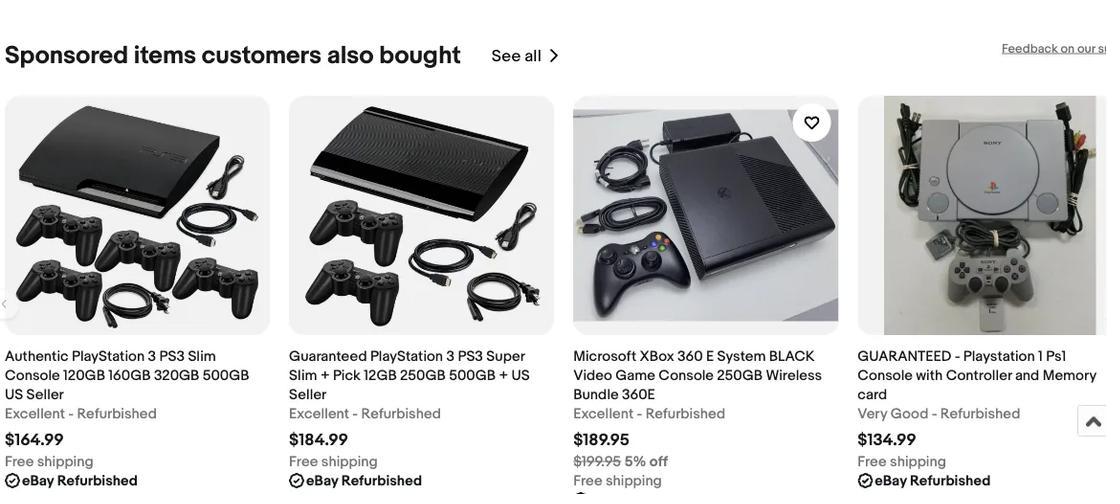 Task type: locate. For each thing, give the bounding box(es) containing it.
0 horizontal spatial us
[[5, 386, 23, 403]]

free shipping text field down $184.99
[[289, 452, 378, 471]]

free inside "guaranteed playstation 3 ps3 super slim + pick 12gb 250gb 500gb + us seller excellent - refurbished $184.99 free shipping"
[[289, 453, 318, 470]]

-
[[955, 348, 961, 365], [68, 405, 74, 422], [353, 405, 358, 422], [637, 405, 643, 422], [932, 405, 938, 422]]

e
[[707, 348, 714, 365]]

1 horizontal spatial ebay
[[306, 472, 338, 489]]

- up controller
[[955, 348, 961, 365]]

good
[[891, 405, 929, 422]]

playstation inside "guaranteed playstation 3 ps3 super slim + pick 12gb 250gb 500gb + us seller excellent - refurbished $184.99 free shipping"
[[371, 348, 443, 365]]

ebay refurbished text field down $164.99
[[22, 471, 138, 490]]

playstation inside authentic playstation 3 ps3 slim console 120gb 160gb 320gb 500gb us seller excellent - refurbished $164.99 free shipping
[[72, 348, 145, 365]]

500gb
[[203, 367, 249, 384], [449, 367, 496, 384]]

ebay refurbished for $134.99
[[875, 472, 991, 489]]

ebay for $184.99
[[306, 472, 338, 489]]

1 horizontal spatial us
[[512, 367, 530, 384]]

0 horizontal spatial ebay refurbished
[[22, 472, 138, 489]]

refurbished inside microsoft xbox 360 e system black video game console 250gb wireless bundle 360e excellent - refurbished $189.95 $199.95 5% off free shipping
[[646, 405, 726, 422]]

Very Good - Refurbished text field
[[858, 404, 1021, 423]]

console
[[5, 367, 60, 384], [659, 367, 714, 384], [858, 367, 913, 384]]

12gb
[[364, 367, 397, 384]]

1 horizontal spatial +
[[499, 367, 508, 384]]

Free shipping text field
[[5, 452, 94, 471], [858, 452, 947, 471]]

1 free shipping text field from the left
[[5, 452, 94, 471]]

1 horizontal spatial ps3
[[458, 348, 484, 365]]

None text field
[[858, 490, 911, 494]]

2 500gb from the left
[[449, 367, 496, 384]]

previous price $199.95 5% off text field
[[574, 452, 668, 471]]

2 250gb from the left
[[718, 367, 763, 384]]

320gb
[[154, 367, 199, 384]]

seller down authentic
[[26, 386, 64, 403]]

ebay refurbished
[[22, 472, 138, 489], [306, 472, 422, 489], [875, 472, 991, 489]]

Excellent - Refurbished text field
[[5, 404, 157, 423], [289, 404, 441, 423]]

excellent up $184.99
[[289, 405, 350, 422]]

excellent inside "guaranteed playstation 3 ps3 super slim + pick 12gb 250gb 500gb + us seller excellent - refurbished $184.99 free shipping"
[[289, 405, 350, 422]]

- down 120gb
[[68, 405, 74, 422]]

0 horizontal spatial slim
[[188, 348, 216, 365]]

3
[[148, 348, 156, 365], [447, 348, 455, 365]]

1 horizontal spatial console
[[659, 367, 714, 384]]

1 horizontal spatial free shipping text field
[[858, 452, 947, 471]]

ebay refurbished text field for $164.99
[[22, 471, 138, 490]]

2 ebay refurbished from the left
[[306, 472, 422, 489]]

0 vertical spatial slim
[[188, 348, 216, 365]]

3 left super
[[447, 348, 455, 365]]

0 horizontal spatial 3
[[148, 348, 156, 365]]

console down 360
[[659, 367, 714, 384]]

1 500gb from the left
[[203, 367, 249, 384]]

1 ebay from the left
[[22, 472, 54, 489]]

slim down guaranteed
[[289, 367, 317, 384]]

free shipping text field down 5%
[[574, 471, 662, 490]]

2 excellent - refurbished text field from the left
[[289, 404, 441, 423]]

0 horizontal spatial playstation
[[72, 348, 145, 365]]

3 console from the left
[[858, 367, 913, 384]]

1 vertical spatial us
[[5, 386, 23, 403]]

2 free shipping text field from the left
[[858, 452, 947, 471]]

250gb inside microsoft xbox 360 e system black video game console 250gb wireless bundle 360e excellent - refurbished $189.95 $199.95 5% off free shipping
[[718, 367, 763, 384]]

seller
[[26, 386, 64, 403], [289, 386, 327, 403]]

feedback
[[1002, 41, 1059, 56]]

- right good at the bottom right of page
[[932, 405, 938, 422]]

refurbished down the very good - refurbished text field
[[911, 472, 991, 489]]

2 console from the left
[[659, 367, 714, 384]]

$184.99 text field
[[289, 430, 348, 450]]

excellent inside authentic playstation 3 ps3 slim console 120gb 160gb 320gb 500gb us seller excellent - refurbished $164.99 free shipping
[[5, 405, 65, 422]]

refurbished down 360e
[[646, 405, 726, 422]]

250gb right 12gb at the bottom of page
[[400, 367, 446, 384]]

0 horizontal spatial ebay
[[22, 472, 54, 489]]

1 ebay refurbished from the left
[[22, 472, 138, 489]]

0 horizontal spatial seller
[[26, 386, 64, 403]]

- down 360e
[[637, 405, 643, 422]]

refurbished down $164.99
[[57, 472, 138, 489]]

free down $164.99 text box
[[5, 453, 34, 470]]

shipping down 5%
[[606, 472, 662, 489]]

160gb
[[108, 367, 151, 384]]

2 excellent from the left
[[289, 405, 350, 422]]

1 horizontal spatial ebay refurbished text field
[[875, 471, 991, 490]]

ps3 for $164.99
[[159, 348, 185, 365]]

1 3 from the left
[[148, 348, 156, 365]]

3 inside "guaranteed playstation 3 ps3 super slim + pick 12gb 250gb 500gb + us seller excellent - refurbished $184.99 free shipping"
[[447, 348, 455, 365]]

refurbished
[[77, 405, 157, 422], [361, 405, 441, 422], [646, 405, 726, 422], [941, 405, 1021, 422], [57, 472, 138, 489], [342, 472, 422, 489], [911, 472, 991, 489]]

ebay refurbished for $184.99
[[306, 472, 422, 489]]

system
[[718, 348, 766, 365]]

guaranteed
[[289, 348, 367, 365]]

0 horizontal spatial excellent - refurbished text field
[[5, 404, 157, 423]]

1 horizontal spatial free shipping text field
[[574, 471, 662, 490]]

1 excellent - refurbished text field from the left
[[5, 404, 157, 423]]

console inside authentic playstation 3 ps3 slim console 120gb 160gb 320gb 500gb us seller excellent - refurbished $164.99 free shipping
[[5, 367, 60, 384]]

us down authentic
[[5, 386, 23, 403]]

0 horizontal spatial console
[[5, 367, 60, 384]]

free down '$199.95'
[[574, 472, 603, 489]]

$184.99
[[289, 430, 348, 450]]

us down super
[[512, 367, 530, 384]]

2 horizontal spatial console
[[858, 367, 913, 384]]

3 ebay refurbished from the left
[[875, 472, 991, 489]]

sponsored
[[5, 41, 128, 71]]

360
[[678, 348, 703, 365]]

playstation up 160gb
[[72, 348, 145, 365]]

$134.99
[[858, 430, 917, 450]]

0 horizontal spatial 500gb
[[203, 367, 249, 384]]

refurbished down 12gb at the bottom of page
[[361, 405, 441, 422]]

excellent - refurbished text field down 120gb
[[5, 404, 157, 423]]

off
[[650, 453, 668, 470]]

1 horizontal spatial 3
[[447, 348, 455, 365]]

slim up 320gb
[[188, 348, 216, 365]]

- inside "guaranteed playstation 3 ps3 super slim + pick 12gb 250gb 500gb + us seller excellent - refurbished $184.99 free shipping"
[[353, 405, 358, 422]]

free inside guaranteed - playstation 1 ps1 console with controller and memory card very good - refurbished $134.99 free shipping
[[858, 453, 887, 470]]

excellent
[[5, 405, 65, 422], [289, 405, 350, 422], [574, 405, 634, 422]]

su
[[1099, 41, 1108, 56]]

1 console from the left
[[5, 367, 60, 384]]

free down $184.99
[[289, 453, 318, 470]]

console for $134.99
[[858, 367, 913, 384]]

ps3 left super
[[458, 348, 484, 365]]

0 horizontal spatial ps3
[[159, 348, 185, 365]]

guaranteed playstation 3 ps3 super slim + pick 12gb 250gb 500gb + us seller excellent - refurbished $184.99 free shipping
[[289, 348, 530, 470]]

2 ebay from the left
[[306, 472, 338, 489]]

2 + from the left
[[499, 367, 508, 384]]

ebay refurbished text field down $134.99 "text box"
[[875, 471, 991, 490]]

playstation for -
[[371, 348, 443, 365]]

0 horizontal spatial +
[[321, 367, 330, 384]]

1 horizontal spatial excellent - refurbished text field
[[289, 404, 441, 423]]

+ down super
[[499, 367, 508, 384]]

ps3 inside "guaranteed playstation 3 ps3 super slim + pick 12gb 250gb 500gb + us seller excellent - refurbished $184.99 free shipping"
[[458, 348, 484, 365]]

2 ps3 from the left
[[458, 348, 484, 365]]

shipping
[[37, 453, 94, 470], [322, 453, 378, 470], [891, 453, 947, 470], [606, 472, 662, 489]]

+
[[321, 367, 330, 384], [499, 367, 508, 384]]

free down $134.99 "text box"
[[858, 453, 887, 470]]

also
[[327, 41, 374, 71]]

controller
[[947, 367, 1013, 384]]

1 vertical spatial slim
[[289, 367, 317, 384]]

3 ebay from the left
[[875, 472, 907, 489]]

memory
[[1043, 367, 1097, 384]]

shipping down the $134.99
[[891, 453, 947, 470]]

items
[[134, 41, 196, 71]]

excellent down bundle at the right of page
[[574, 405, 634, 422]]

+ down guaranteed
[[321, 367, 330, 384]]

0 horizontal spatial excellent
[[5, 405, 65, 422]]

1 ebay refurbished text field from the left
[[22, 471, 138, 490]]

1 ps3 from the left
[[159, 348, 185, 365]]

ebay
[[22, 472, 54, 489], [306, 472, 338, 489], [875, 472, 907, 489]]

excellent - refurbished text field down 12gb at the bottom of page
[[289, 404, 441, 423]]

seller down guaranteed
[[289, 386, 327, 403]]

console up card at the bottom right of page
[[858, 367, 913, 384]]

authentic
[[5, 348, 69, 365]]

playstation up 12gb at the bottom of page
[[371, 348, 443, 365]]

$199.95
[[574, 453, 622, 470]]

console down authentic
[[5, 367, 60, 384]]

ebay inside text box
[[306, 472, 338, 489]]

1 horizontal spatial ebay refurbished
[[306, 472, 422, 489]]

feedback on our su
[[1002, 41, 1108, 56]]

excellent inside microsoft xbox 360 e system black video game console 250gb wireless bundle 360e excellent - refurbished $189.95 $199.95 5% off free shipping
[[574, 405, 634, 422]]

free shipping text field down the $134.99
[[858, 452, 947, 471]]

1 seller from the left
[[26, 386, 64, 403]]

See all text field
[[492, 46, 542, 66]]

free inside microsoft xbox 360 e system black video game console 250gb wireless bundle 360e excellent - refurbished $189.95 $199.95 5% off free shipping
[[574, 472, 603, 489]]

- down pick
[[353, 405, 358, 422]]

2 seller from the left
[[289, 386, 327, 403]]

250gb inside "guaranteed playstation 3 ps3 super slim + pick 12gb 250gb 500gb + us seller excellent - refurbished $184.99 free shipping"
[[400, 367, 446, 384]]

3 for $164.99
[[148, 348, 156, 365]]

excellent up $164.99
[[5, 405, 65, 422]]

2 playstation from the left
[[371, 348, 443, 365]]

1 playstation from the left
[[72, 348, 145, 365]]

excellent - refurbished text field for $184.99
[[289, 404, 441, 423]]

shipping inside "guaranteed playstation 3 ps3 super slim + pick 12gb 250gb 500gb + us seller excellent - refurbished $184.99 free shipping"
[[322, 453, 378, 470]]

250gb down system
[[718, 367, 763, 384]]

2 horizontal spatial ebay refurbished
[[875, 472, 991, 489]]

ebay down $134.99 "text box"
[[875, 472, 907, 489]]

sponsored items customers also bought
[[5, 41, 461, 71]]

2 horizontal spatial ebay
[[875, 472, 907, 489]]

3 excellent from the left
[[574, 405, 634, 422]]

ebay refurbished down $134.99 "text box"
[[875, 472, 991, 489]]

2 horizontal spatial excellent
[[574, 405, 634, 422]]

eBay Refurbished text field
[[22, 471, 138, 490], [875, 471, 991, 490]]

authentic playstation 3 ps3 slim console 120gb 160gb 320gb 500gb us seller excellent - refurbished $164.99 free shipping
[[5, 348, 249, 470]]

0 vertical spatial us
[[512, 367, 530, 384]]

1 250gb from the left
[[400, 367, 446, 384]]

1 excellent from the left
[[5, 405, 65, 422]]

ps3 inside authentic playstation 3 ps3 slim console 120gb 160gb 320gb 500gb us seller excellent - refurbished $164.99 free shipping
[[159, 348, 185, 365]]

3 up 160gb
[[148, 348, 156, 365]]

feedback on our su link
[[1002, 41, 1108, 56]]

ps3 up 320gb
[[159, 348, 185, 365]]

very
[[858, 405, 888, 422]]

ebay for $164.99
[[22, 472, 54, 489]]

500gb down super
[[449, 367, 496, 384]]

1 horizontal spatial slim
[[289, 367, 317, 384]]

free shipping text field for $164.99
[[5, 452, 94, 471]]

500gb right 320gb
[[203, 367, 249, 384]]

console inside guaranteed - playstation 1 ps1 console with controller and memory card very good - refurbished $134.99 free shipping
[[858, 367, 913, 384]]

refurbished down $184.99 "text field"
[[342, 472, 422, 489]]

shipping up ebay refurbished text box
[[322, 453, 378, 470]]

1 horizontal spatial playstation
[[371, 348, 443, 365]]

guaranteed
[[858, 348, 952, 365]]

1 horizontal spatial 500gb
[[449, 367, 496, 384]]

1 horizontal spatial excellent
[[289, 405, 350, 422]]

ebay down $184.99
[[306, 472, 338, 489]]

refurbished inside authentic playstation 3 ps3 slim console 120gb 160gb 320gb 500gb us seller excellent - refurbished $164.99 free shipping
[[77, 405, 157, 422]]

free shipping text field down $164.99
[[5, 452, 94, 471]]

ps3
[[159, 348, 185, 365], [458, 348, 484, 365]]

ebay down $164.99 text box
[[22, 472, 54, 489]]

super
[[487, 348, 525, 365]]

ebay refurbished down $184.99 "text field"
[[306, 472, 422, 489]]

3 inside authentic playstation 3 ps3 slim console 120gb 160gb 320gb 500gb us seller excellent - refurbished $164.99 free shipping
[[148, 348, 156, 365]]

seller inside authentic playstation 3 ps3 slim console 120gb 160gb 320gb 500gb us seller excellent - refurbished $164.99 free shipping
[[26, 386, 64, 403]]

us
[[512, 367, 530, 384], [5, 386, 23, 403]]

None text field
[[289, 490, 335, 494], [591, 490, 707, 494], [289, 490, 335, 494], [591, 490, 707, 494]]

refurbished down 160gb
[[77, 405, 157, 422]]

1 horizontal spatial seller
[[289, 386, 327, 403]]

playstation for $164.99
[[72, 348, 145, 365]]

0 horizontal spatial ebay refurbished text field
[[22, 471, 138, 490]]

shipping inside microsoft xbox 360 e system black video game console 250gb wireless bundle 360e excellent - refurbished $189.95 $199.95 5% off free shipping
[[606, 472, 662, 489]]

refurbished down controller
[[941, 405, 1021, 422]]

shipping inside authentic playstation 3 ps3 slim console 120gb 160gb 320gb 500gb us seller excellent - refurbished $164.99 free shipping
[[37, 453, 94, 470]]

0 horizontal spatial 250gb
[[400, 367, 446, 384]]

playstation
[[72, 348, 145, 365], [371, 348, 443, 365]]

2 ebay refurbished text field from the left
[[875, 471, 991, 490]]

shipping down $164.99
[[37, 453, 94, 470]]

free
[[5, 453, 34, 470], [289, 453, 318, 470], [858, 453, 887, 470], [574, 472, 603, 489]]

2 3 from the left
[[447, 348, 455, 365]]

us inside "guaranteed playstation 3 ps3 super slim + pick 12gb 250gb 500gb + us seller excellent - refurbished $184.99 free shipping"
[[512, 367, 530, 384]]

1 horizontal spatial 250gb
[[718, 367, 763, 384]]

console for $164.99
[[5, 367, 60, 384]]

1
[[1039, 348, 1044, 365]]

Free shipping text field
[[289, 452, 378, 471], [574, 471, 662, 490]]

game
[[616, 367, 656, 384]]

$189.95 text field
[[574, 430, 630, 450]]

0 horizontal spatial free shipping text field
[[5, 452, 94, 471]]

ebay refurbished down $164.99
[[22, 472, 138, 489]]

slim
[[188, 348, 216, 365], [289, 367, 317, 384]]

ebay for $134.99
[[875, 472, 907, 489]]

250gb
[[400, 367, 446, 384], [718, 367, 763, 384]]



Task type: describe. For each thing, give the bounding box(es) containing it.
wireless
[[766, 367, 823, 384]]

video
[[574, 367, 613, 384]]

shipping inside guaranteed - playstation 1 ps1 console with controller and memory card very good - refurbished $134.99 free shipping
[[891, 453, 947, 470]]

bundle
[[574, 386, 619, 403]]

360e
[[622, 386, 656, 403]]

500gb inside "guaranteed playstation 3 ps3 super slim + pick 12gb 250gb 500gb + us seller excellent - refurbished $184.99 free shipping"
[[449, 367, 496, 384]]

bought
[[379, 41, 461, 71]]

console inside microsoft xbox 360 e system black video game console 250gb wireless bundle 360e excellent - refurbished $189.95 $199.95 5% off free shipping
[[659, 367, 714, 384]]

see all
[[492, 46, 542, 66]]

refurbished inside text box
[[342, 472, 422, 489]]

with
[[917, 367, 943, 384]]

5%
[[625, 453, 647, 470]]

3 for -
[[447, 348, 455, 365]]

ebay refurbished for $164.99
[[22, 472, 138, 489]]

$189.95
[[574, 430, 630, 450]]

Excellent - Refurbished text field
[[574, 404, 726, 423]]

card
[[858, 386, 888, 403]]

250gb for refurbished
[[400, 367, 446, 384]]

$164.99 text field
[[5, 430, 64, 450]]

excellent - refurbished text field for $164.99
[[5, 404, 157, 423]]

see all link
[[492, 41, 561, 71]]

slim inside authentic playstation 3 ps3 slim console 120gb 160gb 320gb 500gb us seller excellent - refurbished $164.99 free shipping
[[188, 348, 216, 365]]

slim inside "guaranteed playstation 3 ps3 super slim + pick 12gb 250gb 500gb + us seller excellent - refurbished $184.99 free shipping"
[[289, 367, 317, 384]]

free shipping text field for $134.99
[[858, 452, 947, 471]]

0 horizontal spatial free shipping text field
[[289, 452, 378, 471]]

ps3 for -
[[458, 348, 484, 365]]

see
[[492, 46, 521, 66]]

pick
[[333, 367, 361, 384]]

1 + from the left
[[321, 367, 330, 384]]

ebay refurbished text field for $134.99
[[875, 471, 991, 490]]

- inside authentic playstation 3 ps3 slim console 120gb 160gb 320gb 500gb us seller excellent - refurbished $164.99 free shipping
[[68, 405, 74, 422]]

playstation
[[964, 348, 1036, 365]]

- inside microsoft xbox 360 e system black video game console 250gb wireless bundle 360e excellent - refurbished $189.95 $199.95 5% off free shipping
[[637, 405, 643, 422]]

free inside authentic playstation 3 ps3 slim console 120gb 160gb 320gb 500gb us seller excellent - refurbished $164.99 free shipping
[[5, 453, 34, 470]]

refurbished inside guaranteed - playstation 1 ps1 console with controller and memory card very good - refurbished $134.99 free shipping
[[941, 405, 1021, 422]]

250gb for $189.95
[[718, 367, 763, 384]]

guaranteed - playstation 1 ps1 console with controller and memory card very good - refurbished $134.99 free shipping
[[858, 348, 1097, 470]]

120gb
[[63, 367, 105, 384]]

$164.99
[[5, 430, 64, 450]]

all
[[525, 46, 542, 66]]

500gb inside authentic playstation 3 ps3 slim console 120gb 160gb 320gb 500gb us seller excellent - refurbished $164.99 free shipping
[[203, 367, 249, 384]]

our
[[1078, 41, 1096, 56]]

ps1
[[1047, 348, 1067, 365]]

black
[[770, 348, 815, 365]]

on
[[1061, 41, 1075, 56]]

microsoft
[[574, 348, 637, 365]]

us inside authentic playstation 3 ps3 slim console 120gb 160gb 320gb 500gb us seller excellent - refurbished $164.99 free shipping
[[5, 386, 23, 403]]

xbox
[[640, 348, 675, 365]]

seller inside "guaranteed playstation 3 ps3 super slim + pick 12gb 250gb 500gb + us seller excellent - refurbished $184.99 free shipping"
[[289, 386, 327, 403]]

microsoft xbox 360 e system black video game console 250gb wireless bundle 360e excellent - refurbished $189.95 $199.95 5% off free shipping
[[574, 348, 823, 489]]

$134.99 text field
[[858, 430, 917, 450]]

customers
[[202, 41, 322, 71]]

refurbished inside "guaranteed playstation 3 ps3 super slim + pick 12gb 250gb 500gb + us seller excellent - refurbished $184.99 free shipping"
[[361, 405, 441, 422]]

and
[[1016, 367, 1040, 384]]

eBay Refurbished text field
[[306, 471, 422, 490]]



Task type: vqa. For each thing, say whether or not it's contained in the screenshot.
the 160GB
yes



